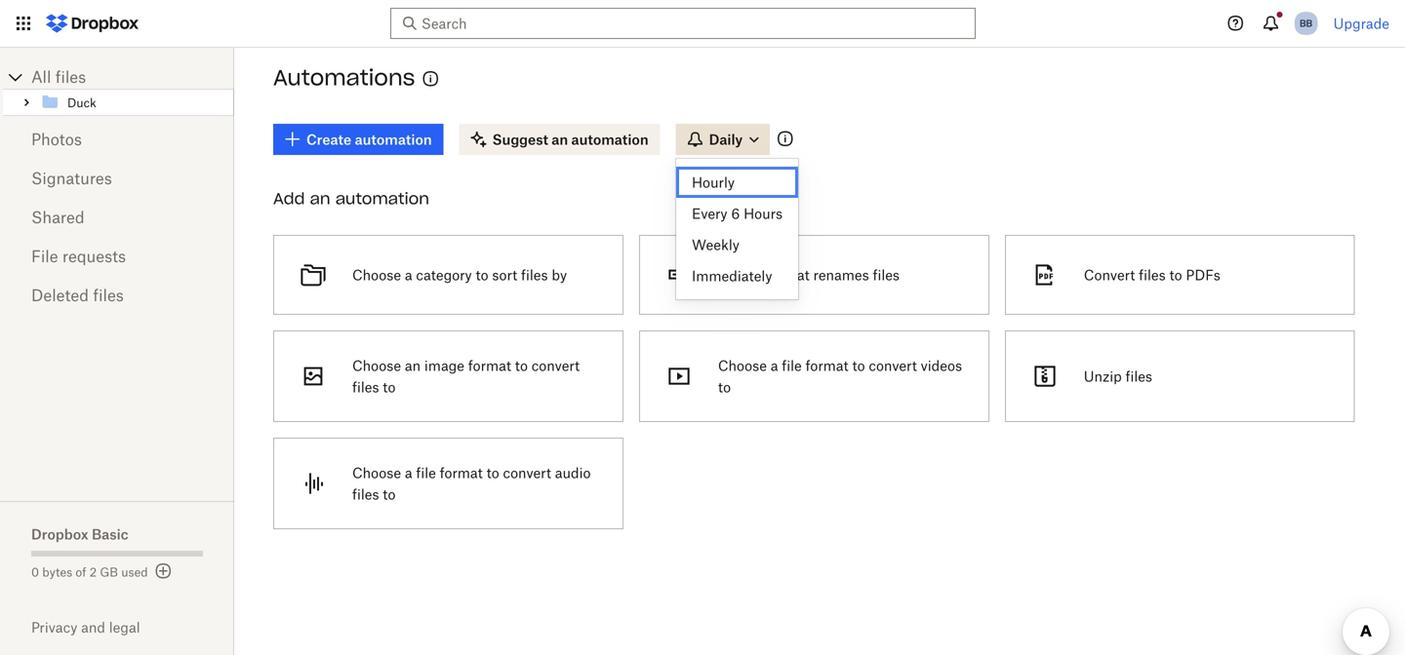 Task type: describe. For each thing, give the bounding box(es) containing it.
format for videos
[[806, 358, 849, 374]]

files inside choose an image format to convert files to
[[352, 379, 379, 396]]

0 bytes of 2 gb used
[[31, 566, 148, 580]]

choose a category to sort files by button
[[265, 227, 631, 323]]

choose an image format to convert files to button
[[265, 323, 631, 430]]

2
[[90, 566, 97, 580]]

a for choose a file format to convert audio files to
[[405, 465, 412, 482]]

photos
[[31, 130, 82, 149]]

choose for choose a file format to convert audio files to
[[352, 465, 401, 482]]

convert
[[1084, 267, 1135, 284]]

sort
[[492, 267, 518, 284]]

files inside choose a category to sort files by button
[[521, 267, 548, 284]]

all files tree
[[3, 65, 234, 116]]

file
[[31, 247, 58, 266]]

set a rule that renames files button
[[631, 227, 997, 323]]

requests
[[62, 247, 126, 266]]

upgrade link
[[1334, 15, 1390, 32]]

global header element
[[0, 0, 1405, 48]]

hourly
[[692, 174, 735, 191]]

privacy and legal link
[[31, 620, 234, 636]]

set a rule that renames files
[[718, 267, 900, 284]]

choose a file format to convert audio files to
[[352, 465, 591, 503]]

renames
[[814, 267, 869, 284]]

choose an image format to convert files to
[[352, 358, 580, 396]]

file for to
[[782, 358, 802, 374]]

choose for choose a category to sort files by
[[352, 267, 401, 284]]

all files
[[31, 67, 86, 86]]

by
[[552, 267, 567, 284]]

hours
[[744, 205, 783, 222]]

convert files to pdfs button
[[997, 227, 1363, 323]]

legal
[[109, 620, 140, 636]]

a for choose a category to sort files by
[[405, 267, 412, 284]]

files inside deleted files link
[[93, 286, 124, 305]]

format for files
[[468, 358, 511, 374]]

weekly
[[692, 237, 740, 253]]

image
[[424, 358, 465, 374]]

unzip
[[1084, 368, 1122, 385]]

deleted
[[31, 286, 89, 305]]

audio
[[555, 465, 591, 482]]

deleted files
[[31, 286, 124, 305]]

a for set a rule that renames files
[[744, 267, 752, 284]]

an for add
[[310, 189, 330, 209]]

bytes
[[42, 566, 72, 580]]

automation
[[335, 189, 429, 209]]

choose for choose an image format to convert files to
[[352, 358, 401, 374]]

add
[[273, 189, 305, 209]]

files inside unzip files button
[[1126, 368, 1153, 385]]

all files link
[[31, 65, 234, 89]]

unzip files button
[[997, 323, 1363, 430]]

that
[[784, 267, 810, 284]]

an for choose
[[405, 358, 421, 374]]

add an automation
[[273, 189, 429, 209]]



Task type: locate. For each thing, give the bounding box(es) containing it.
file requests
[[31, 247, 126, 266]]

privacy
[[31, 620, 77, 636]]

choose inside choose an image format to convert files to
[[352, 358, 401, 374]]

set
[[718, 267, 740, 284]]

0 horizontal spatial an
[[310, 189, 330, 209]]

every 6 hours
[[692, 205, 783, 222]]

a inside choose a file format to convert audio files to
[[405, 465, 412, 482]]

1 vertical spatial file
[[416, 465, 436, 482]]

0 horizontal spatial file
[[416, 465, 436, 482]]

0 vertical spatial an
[[310, 189, 330, 209]]

0 vertical spatial file
[[782, 358, 802, 374]]

1 vertical spatial an
[[405, 358, 421, 374]]

used
[[121, 566, 148, 580]]

category
[[416, 267, 472, 284]]

an inside choose an image format to convert files to
[[405, 358, 421, 374]]

unzip files
[[1084, 368, 1153, 385]]

gb
[[100, 566, 118, 580]]

files inside all files link
[[55, 67, 86, 86]]

videos
[[921, 358, 962, 374]]

all
[[31, 67, 51, 86]]

file requests link
[[31, 237, 203, 276]]

convert for choose a file format to convert audio files to
[[503, 465, 551, 482]]

dropbox basic
[[31, 527, 129, 543]]

of
[[76, 566, 86, 580]]

choose a file format to convert videos to button
[[631, 323, 997, 430]]

choose a file format to convert audio files to button
[[265, 430, 631, 538]]

click to watch a demo video image
[[419, 67, 442, 91]]

convert for choose a file format to convert videos to
[[869, 358, 917, 374]]

convert
[[532, 358, 580, 374], [869, 358, 917, 374], [503, 465, 551, 482]]

dropbox logo - go to the homepage image
[[39, 8, 145, 39]]

automations
[[273, 64, 415, 91]]

files
[[55, 67, 86, 86], [521, 267, 548, 284], [873, 267, 900, 284], [1139, 267, 1166, 284], [93, 286, 124, 305], [1126, 368, 1153, 385], [352, 379, 379, 396], [352, 487, 379, 503]]

choose for choose a file format to convert videos to
[[718, 358, 767, 374]]

6
[[731, 205, 740, 222]]

files inside set a rule that renames files button
[[873, 267, 900, 284]]

immediately
[[692, 268, 773, 285]]

to
[[476, 267, 489, 284], [1170, 267, 1183, 284], [515, 358, 528, 374], [852, 358, 865, 374], [383, 379, 396, 396], [718, 379, 731, 396], [487, 465, 499, 482], [383, 487, 396, 503]]

file for files
[[416, 465, 436, 482]]

a for choose a file format to convert videos to
[[771, 358, 778, 374]]

signatures link
[[31, 159, 203, 198]]

file inside the choose a file format to convert videos to
[[782, 358, 802, 374]]

format for audio
[[440, 465, 483, 482]]

file
[[782, 358, 802, 374], [416, 465, 436, 482]]

convert inside the choose a file format to convert videos to
[[869, 358, 917, 374]]

files inside convert files to pdfs "button"
[[1139, 267, 1166, 284]]

pdfs
[[1186, 267, 1221, 284]]

format inside the choose a file format to convert videos to
[[806, 358, 849, 374]]

and
[[81, 620, 105, 636]]

choose
[[352, 267, 401, 284], [352, 358, 401, 374], [718, 358, 767, 374], [352, 465, 401, 482]]

convert inside choose a file format to convert audio files to
[[503, 465, 551, 482]]

convert down "by"
[[532, 358, 580, 374]]

format down choose an image format to convert files to at bottom
[[440, 465, 483, 482]]

privacy and legal
[[31, 620, 140, 636]]

files inside choose a file format to convert audio files to
[[352, 487, 379, 503]]

convert for choose an image format to convert files to
[[532, 358, 580, 374]]

0
[[31, 566, 39, 580]]

basic
[[92, 527, 129, 543]]

signatures
[[31, 169, 112, 188]]

to inside "button"
[[1170, 267, 1183, 284]]

convert inside choose an image format to convert files to
[[532, 358, 580, 374]]

choose inside the choose a file format to convert videos to
[[718, 358, 767, 374]]

convert left audio
[[503, 465, 551, 482]]

deleted files link
[[31, 276, 203, 315]]

add an automation main content
[[265, 110, 1405, 656]]

format right image
[[468, 358, 511, 374]]

a
[[405, 267, 412, 284], [744, 267, 752, 284], [771, 358, 778, 374], [405, 465, 412, 482]]

convert files to pdfs
[[1084, 267, 1221, 284]]

1 horizontal spatial an
[[405, 358, 421, 374]]

file inside choose a file format to convert audio files to
[[416, 465, 436, 482]]

a inside the choose a file format to convert videos to
[[771, 358, 778, 374]]

a inside button
[[744, 267, 752, 284]]

an right add
[[310, 189, 330, 209]]

get more space image
[[152, 560, 175, 584]]

dropbox
[[31, 527, 88, 543]]

format inside choose a file format to convert audio files to
[[440, 465, 483, 482]]

every
[[692, 205, 728, 222]]

format
[[468, 358, 511, 374], [806, 358, 849, 374], [440, 465, 483, 482]]

format down set a rule that renames files button
[[806, 358, 849, 374]]

convert left videos
[[869, 358, 917, 374]]

upgrade
[[1334, 15, 1390, 32]]

photos link
[[31, 120, 203, 159]]

an left image
[[405, 358, 421, 374]]

shared
[[31, 208, 85, 227]]

an
[[310, 189, 330, 209], [405, 358, 421, 374]]

shared link
[[31, 198, 203, 237]]

1 horizontal spatial file
[[782, 358, 802, 374]]

format inside choose an image format to convert files to
[[468, 358, 511, 374]]

choose a category to sort files by
[[352, 267, 567, 284]]

choose inside choose a file format to convert audio files to
[[352, 465, 401, 482]]

choose a file format to convert videos to
[[718, 358, 962, 396]]

rule
[[755, 267, 780, 284]]



Task type: vqa. For each thing, say whether or not it's contained in the screenshot.
Signatures link
yes



